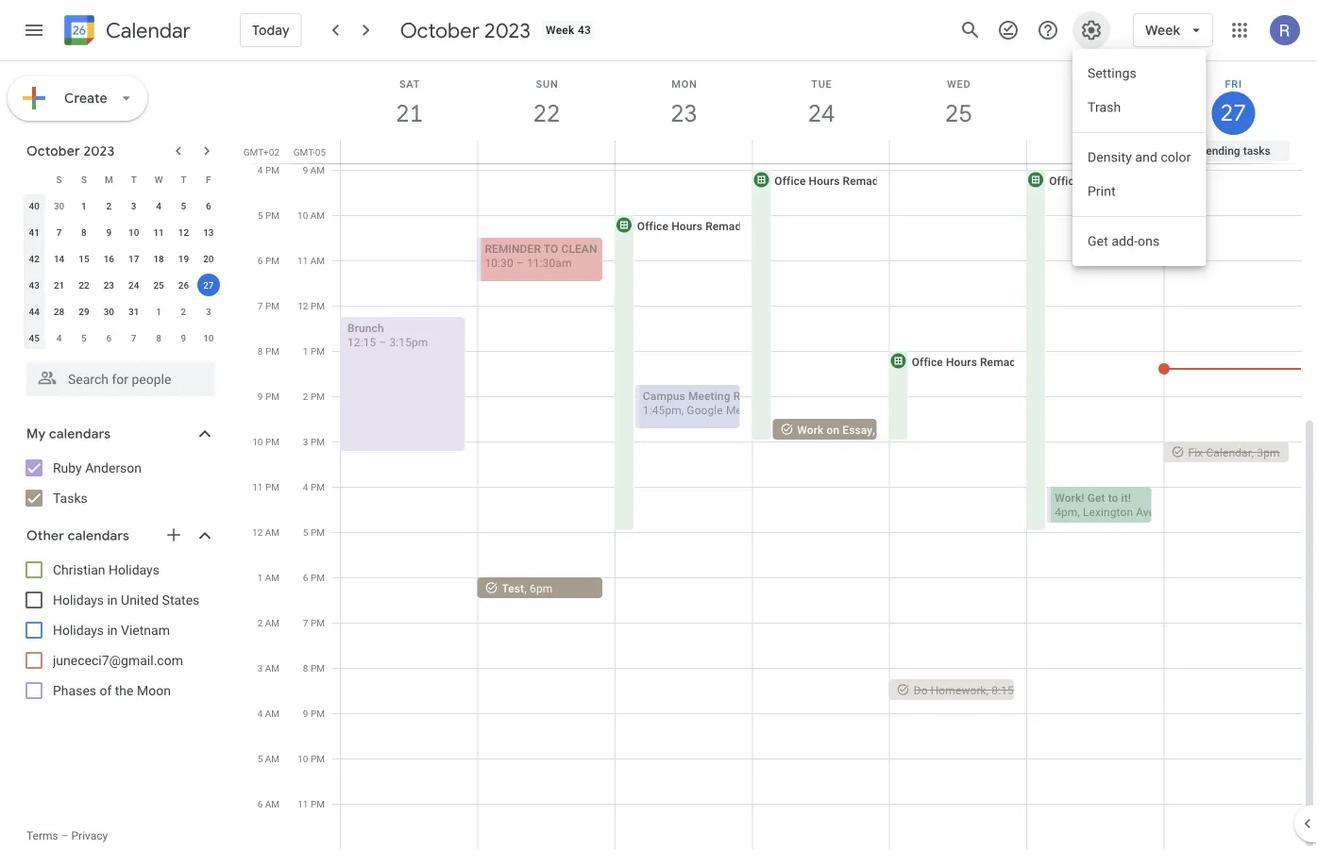 Task type: vqa. For each thing, say whether or not it's contained in the screenshot.


Task type: describe. For each thing, give the bounding box(es) containing it.
23 inside mon 23
[[669, 98, 696, 129]]

pending
[[1200, 144, 1240, 158]]

12 for 12
[[178, 227, 189, 238]]

5 left 10 am
[[258, 210, 263, 221]]

and
[[1135, 150, 1158, 165]]

Search for people text field
[[38, 363, 204, 397]]

to
[[1108, 491, 1118, 505]]

0 vertical spatial 9 pm
[[258, 391, 279, 402]]

to
[[544, 242, 558, 255]]

work
[[797, 423, 824, 437]]

pm down '3 pm' on the bottom left of the page
[[311, 482, 325, 493]]

1 s from the left
[[56, 174, 62, 185]]

11 element
[[147, 221, 170, 244]]

1 vertical spatial 6 pm
[[303, 572, 325, 584]]

24 element
[[122, 274, 145, 296]]

november 3 element
[[197, 300, 220, 323]]

8 up '15' element
[[81, 227, 87, 238]]

meet
[[726, 404, 752, 417]]

5 right 12 am at the left of page
[[303, 527, 308, 538]]

row containing 40
[[22, 193, 221, 219]]

7 right 2 am
[[303, 617, 308, 629]]

pm left 10 am
[[265, 210, 279, 221]]

add other calendars image
[[164, 526, 183, 545]]

8 left 'november 9' element
[[156, 332, 161, 344]]

9 left november 10 element
[[181, 332, 186, 344]]

november 9 element
[[172, 327, 195, 349]]

pm right 1 am
[[311, 572, 325, 584]]

2 pending tasks
[[1190, 144, 1271, 158]]

gmt-05
[[293, 146, 326, 158]]

christian holidays
[[53, 562, 160, 578]]

test
[[502, 582, 524, 595]]

am for 6 am
[[265, 799, 279, 810]]

8:15pm
[[992, 684, 1030, 697]]

vietnam
[[121, 623, 170, 638]]

1 horizontal spatial 10 pm
[[298, 753, 325, 765]]

pm left '3 pm' on the bottom left of the page
[[265, 436, 279, 448]]

9 left 2 pm
[[258, 391, 263, 402]]

am for 1 am
[[265, 572, 279, 584]]

am for 12 am
[[265, 527, 279, 538]]

pm right 2 am
[[311, 617, 325, 629]]

holidays for united
[[53, 592, 104, 608]]

6 down 5 am
[[257, 799, 263, 810]]

13
[[203, 227, 214, 238]]

23 link
[[662, 92, 706, 135]]

grid containing 21
[[242, 61, 1317, 851]]

4 down '3 pm' on the bottom left of the page
[[303, 482, 308, 493]]

11 up 12 am at the left of page
[[252, 482, 263, 493]]

2 down m
[[106, 200, 112, 211]]

6 down f
[[206, 200, 211, 211]]

create button
[[8, 76, 147, 121]]

20 element
[[197, 247, 220, 270]]

0 vertical spatial 6 pm
[[258, 255, 279, 266]]

fri
[[1225, 78, 1242, 90]]

15
[[79, 253, 89, 264]]

10 left 11 element
[[128, 227, 139, 238]]

fri 27
[[1219, 78, 1245, 128]]

24 inside 'element'
[[128, 279, 139, 291]]

28 element
[[48, 300, 70, 323]]

23 inside 23 element
[[104, 279, 114, 291]]

m
[[105, 174, 113, 185]]

12:15
[[347, 336, 376, 349]]

28
[[54, 306, 64, 317]]

, left 8:15pm
[[986, 684, 989, 697]]

phases of the moon
[[53, 683, 171, 699]]

get inside work! get to it! 4pm , lexington avenue
[[1087, 491, 1105, 505]]

sat 21
[[395, 78, 422, 129]]

7 right the november 6 element
[[131, 332, 136, 344]]

pm up 1 pm
[[311, 300, 325, 312]]

, right on
[[873, 423, 875, 437]]

40
[[29, 200, 40, 211]]

30 for the september 30 element
[[54, 200, 64, 211]]

1 horizontal spatial 8 pm
[[303, 663, 325, 674]]

september 30 element
[[48, 195, 70, 217]]

1:45pm
[[643, 404, 682, 417]]

work on essay ,
[[797, 423, 878, 437]]

2 pm
[[303, 391, 325, 402]]

pm left 12:15
[[311, 346, 325, 357]]

settings menu menu
[[1073, 49, 1206, 266]]

6 left november 7 element
[[106, 332, 112, 344]]

0 vertical spatial 24
[[807, 98, 834, 129]]

5 inside 'element'
[[81, 332, 87, 344]]

5 am
[[257, 753, 279, 765]]

0 vertical spatial holidays
[[109, 562, 160, 578]]

27 inside cell
[[203, 279, 214, 291]]

11 right '6 am'
[[298, 799, 308, 810]]

1 am
[[257, 572, 279, 584]]

homework
[[931, 684, 986, 697]]

9 left the 10 element
[[106, 227, 112, 238]]

– inside reminder to clean 10:30 – 11:30am
[[516, 256, 524, 270]]

november 6 element
[[98, 327, 120, 349]]

9 down "gmt-"
[[303, 164, 308, 176]]

5 up 12 element at left
[[181, 200, 186, 211]]

anderson
[[85, 460, 142, 476]]

density
[[1088, 150, 1132, 165]]

united
[[121, 592, 159, 608]]

other
[[26, 528, 64, 545]]

0 horizontal spatial calendar
[[106, 17, 191, 44]]

21 element
[[48, 274, 70, 296]]

2 for 2 pending tasks
[[1190, 144, 1197, 158]]

20
[[203, 253, 214, 264]]

phases
[[53, 683, 96, 699]]

1 horizontal spatial calendar
[[1206, 446, 1252, 459]]

29 element
[[73, 300, 95, 323]]

am for 4 am
[[265, 708, 279, 719]]

my calendars
[[26, 426, 111, 443]]

fix
[[1188, 446, 1203, 459]]

am for 10 am
[[310, 210, 325, 221]]

1 vertical spatial october
[[26, 143, 80, 160]]

row containing 42
[[22, 245, 221, 272]]

other calendars list
[[4, 555, 234, 706]]

today
[[252, 22, 290, 39]]

pm left 2 pm
[[265, 391, 279, 402]]

8 right november 10 element
[[258, 346, 263, 357]]

2 pending tasks button
[[1164, 141, 1290, 161]]

25 link
[[937, 92, 980, 135]]

0 vertical spatial 21
[[395, 98, 422, 129]]

my calendars button
[[4, 419, 234, 449]]

week button
[[1133, 8, 1213, 53]]

rescheduled
[[733, 389, 811, 403]]

22 element
[[73, 274, 95, 296]]

1 for 1 am
[[257, 572, 263, 584]]

week 43
[[546, 24, 591, 37]]

tue
[[811, 78, 832, 90]]

17
[[128, 253, 139, 264]]

add-
[[1112, 234, 1138, 249]]

november 10 element
[[197, 327, 220, 349]]

brunch
[[347, 321, 384, 335]]

pm down 2 pm
[[311, 436, 325, 448]]

today button
[[240, 8, 302, 53]]

45
[[29, 332, 40, 344]]

22 link
[[525, 92, 569, 135]]

16
[[104, 253, 114, 264]]

1 t from the left
[[131, 174, 137, 185]]

1 horizontal spatial 22
[[532, 98, 559, 129]]

6 right 1 am
[[303, 572, 308, 584]]

27 inside grid
[[1219, 98, 1245, 128]]

10 element
[[122, 221, 145, 244]]

7 left 12 pm
[[258, 300, 263, 312]]

0 vertical spatial 10 pm
[[252, 436, 279, 448]]

, inside campus meeting rescheduled 1:45pm , google meet
[[682, 404, 684, 417]]

my calendars list
[[4, 453, 234, 514]]

12 element
[[172, 221, 195, 244]]

2 for 2 am
[[257, 617, 263, 629]]

9 am
[[303, 164, 325, 176]]

1 vertical spatial october 2023
[[26, 143, 115, 160]]

0 horizontal spatial 4 pm
[[258, 164, 279, 176]]

7 right 41
[[56, 227, 62, 238]]

print
[[1088, 184, 1116, 199]]

pm down gmt+02
[[265, 164, 279, 176]]

row containing 44
[[22, 298, 221, 325]]

12 for 12 pm
[[298, 300, 308, 312]]

thu
[[1085, 78, 1108, 90]]

5 down 4 am
[[257, 753, 263, 765]]

1 for 1 pm
[[303, 346, 308, 357]]

4 up 11 element
[[156, 200, 161, 211]]

am for 2 am
[[265, 617, 279, 629]]

15 element
[[73, 247, 95, 270]]

11 inside row group
[[153, 227, 164, 238]]

29
[[79, 306, 89, 317]]

pm right 12 am at the left of page
[[311, 527, 325, 538]]

3 for 3 pm
[[303, 436, 308, 448]]

6pm
[[530, 582, 553, 595]]

on
[[827, 423, 840, 437]]

1 pm
[[303, 346, 325, 357]]

0 horizontal spatial 11 pm
[[252, 482, 279, 493]]

junececi7@gmail.com
[[53, 653, 183, 668]]

44
[[29, 306, 40, 317]]

8 right 3 am
[[303, 663, 308, 674]]

pm right 5 am
[[311, 753, 325, 765]]

17 element
[[122, 247, 145, 270]]

campus
[[643, 389, 685, 403]]

3 up the 10 element
[[131, 200, 136, 211]]

1 right the september 30 element
[[81, 200, 87, 211]]

november 4 element
[[48, 327, 70, 349]]

14 element
[[48, 247, 70, 270]]

12 pm
[[298, 300, 325, 312]]

4pm
[[1055, 506, 1078, 519]]

1 vertical spatial 4 pm
[[303, 482, 325, 493]]

wed 25
[[944, 78, 971, 129]]

calendars for other calendars
[[68, 528, 129, 545]]

42
[[29, 253, 40, 264]]

november 5 element
[[73, 327, 95, 349]]

30 element
[[98, 300, 120, 323]]

, left 6pm
[[524, 582, 527, 595]]

sun 22
[[532, 78, 559, 129]]

6 am
[[257, 799, 279, 810]]

5 cell from the left
[[890, 141, 1027, 163]]

27 cell
[[196, 272, 221, 298]]

am for 9 am
[[310, 164, 325, 176]]

gmt-
[[293, 146, 315, 158]]

1 vertical spatial 2023
[[83, 143, 115, 160]]

30 for "30" element
[[104, 306, 114, 317]]

tasks
[[53, 491, 88, 506]]



Task type: locate. For each thing, give the bounding box(es) containing it.
clean
[[561, 242, 597, 255]]

1 vertical spatial 24
[[128, 279, 139, 291]]

10 am
[[297, 210, 325, 221]]

3 down 2 pm
[[303, 436, 308, 448]]

5 right "november 4" element
[[81, 332, 87, 344]]

0 horizontal spatial 21
[[54, 279, 64, 291]]

1 vertical spatial 27
[[203, 279, 214, 291]]

october up the september 30 element
[[26, 143, 80, 160]]

None search field
[[0, 355, 234, 397]]

of
[[100, 683, 112, 699]]

4 left november 5 'element' in the top left of the page
[[56, 332, 62, 344]]

0 vertical spatial 8 pm
[[258, 346, 279, 357]]

0 horizontal spatial 2023
[[83, 143, 115, 160]]

w
[[155, 174, 163, 185]]

10 right 'november 9' element
[[203, 332, 214, 344]]

0 horizontal spatial 27
[[203, 279, 214, 291]]

25 element
[[147, 274, 170, 296]]

privacy link
[[71, 830, 108, 843]]

11 pm right '6 am'
[[298, 799, 325, 810]]

2 row from the top
[[22, 193, 221, 219]]

5 row from the top
[[22, 272, 221, 298]]

0 horizontal spatial –
[[61, 830, 69, 843]]

0 vertical spatial –
[[516, 256, 524, 270]]

am down 9 am
[[310, 210, 325, 221]]

0 horizontal spatial october 2023
[[26, 143, 115, 160]]

6 pm right 1 am
[[303, 572, 325, 584]]

0 horizontal spatial 8 pm
[[258, 346, 279, 357]]

3 for november 3 element
[[206, 306, 211, 317]]

calendar up create
[[106, 17, 191, 44]]

21 inside "october 2023" grid
[[54, 279, 64, 291]]

am up 5 am
[[265, 708, 279, 719]]

6 cell from the left
[[1027, 141, 1164, 163]]

19 element
[[172, 247, 195, 270]]

24 link
[[800, 92, 843, 135]]

1 vertical spatial 11 pm
[[298, 799, 325, 810]]

2 right november 1 element
[[181, 306, 186, 317]]

21 down 'sat'
[[395, 98, 422, 129]]

work! get to it! 4pm , lexington avenue
[[1055, 491, 1174, 519]]

calendar element
[[60, 11, 191, 53]]

week inside popup button
[[1145, 22, 1180, 39]]

am up 12 pm
[[310, 255, 325, 266]]

43
[[578, 24, 591, 37], [29, 279, 40, 291]]

other calendars
[[26, 528, 129, 545]]

row containing s
[[22, 166, 221, 193]]

t
[[131, 174, 137, 185], [181, 174, 186, 185]]

0 vertical spatial 12
[[178, 227, 189, 238]]

0 vertical spatial 2023
[[484, 17, 531, 43]]

3 pm
[[303, 436, 325, 448]]

0 horizontal spatial 7 pm
[[258, 300, 279, 312]]

october
[[400, 17, 480, 43], [26, 143, 80, 160]]

1 for november 1 element
[[156, 306, 161, 317]]

19
[[178, 253, 189, 264]]

0 horizontal spatial 6 pm
[[258, 255, 279, 266]]

9 right 4 am
[[303, 708, 308, 719]]

11 down 10 am
[[297, 255, 308, 266]]

1 vertical spatial get
[[1087, 491, 1105, 505]]

5 pm right 12 am at the left of page
[[303, 527, 325, 538]]

1 vertical spatial calendar
[[1206, 446, 1252, 459]]

25
[[944, 98, 971, 129], [153, 279, 164, 291]]

get
[[1088, 234, 1108, 249], [1087, 491, 1105, 505]]

8
[[81, 227, 87, 238], [156, 332, 161, 344], [258, 346, 263, 357], [303, 663, 308, 674]]

11 pm
[[252, 482, 279, 493], [298, 799, 325, 810]]

9 pm left 2 pm
[[258, 391, 279, 402]]

row containing 45
[[22, 325, 221, 351]]

12 right 11 element
[[178, 227, 189, 238]]

0 vertical spatial october
[[400, 17, 480, 43]]

1 row from the top
[[22, 166, 221, 193]]

google
[[687, 404, 723, 417]]

october up 'sat'
[[400, 17, 480, 43]]

– inside "brunch 12:15 – 3:15pm"
[[379, 336, 387, 349]]

27, today element
[[197, 274, 220, 296]]

2 up '3 pm' on the bottom left of the page
[[303, 391, 308, 402]]

1 horizontal spatial october
[[400, 17, 480, 43]]

4
[[258, 164, 263, 176], [156, 200, 161, 211], [56, 332, 62, 344], [303, 482, 308, 493], [257, 708, 263, 719]]

22 inside 22 element
[[79, 279, 89, 291]]

in
[[107, 592, 118, 608], [107, 623, 118, 638]]

, left 3pm
[[1252, 446, 1254, 459]]

grid
[[242, 61, 1317, 851]]

7 pm left 12 pm
[[258, 300, 279, 312]]

0 horizontal spatial t
[[131, 174, 137, 185]]

27 link
[[1212, 92, 1255, 135]]

16 element
[[98, 247, 120, 270]]

1 left the "november 2" element
[[156, 306, 161, 317]]

holidays up united
[[109, 562, 160, 578]]

2023
[[484, 17, 531, 43], [83, 143, 115, 160]]

meeting
[[688, 389, 730, 403]]

1 horizontal spatial 7 pm
[[303, 617, 325, 629]]

0 horizontal spatial 22
[[79, 279, 89, 291]]

1 vertical spatial 30
[[104, 306, 114, 317]]

2 vertical spatial holidays
[[53, 623, 104, 638]]

0 vertical spatial get
[[1088, 234, 1108, 249]]

do homework , 8:15pm
[[914, 684, 1030, 697]]

0 vertical spatial 23
[[669, 98, 696, 129]]

am for 3 am
[[265, 663, 279, 674]]

11 am
[[297, 255, 325, 266]]

0 vertical spatial 4 pm
[[258, 164, 279, 176]]

3pm
[[1257, 446, 1280, 459]]

row group inside "october 2023" grid
[[22, 193, 221, 351]]

8 pm left 1 pm
[[258, 346, 279, 357]]

office
[[775, 174, 806, 187], [1049, 174, 1080, 187], [637, 220, 669, 233], [912, 355, 943, 369]]

1 horizontal spatial 11 pm
[[298, 799, 325, 810]]

s
[[56, 174, 62, 185], [81, 174, 87, 185]]

calendars
[[49, 426, 111, 443], [68, 528, 129, 545]]

13 element
[[197, 221, 220, 244]]

mon 23
[[669, 78, 697, 129]]

office hours remade button
[[751, 169, 885, 442], [1026, 169, 1160, 533], [614, 214, 748, 533], [888, 350, 1022, 442]]

25 inside "wed 25"
[[944, 98, 971, 129]]

7 pm
[[258, 300, 279, 312], [303, 617, 325, 629]]

4 cell from the left
[[752, 141, 890, 163]]

26
[[178, 279, 189, 291]]

0 horizontal spatial 10 pm
[[252, 436, 279, 448]]

hours
[[809, 174, 840, 187], [1083, 174, 1114, 187], [671, 220, 703, 233], [946, 355, 977, 369]]

terms
[[26, 830, 58, 843]]

pm right 3 am
[[311, 663, 325, 674]]

week for week 43
[[546, 24, 575, 37]]

calendar heading
[[102, 17, 191, 44]]

30 right '29' element
[[104, 306, 114, 317]]

am up 4 am
[[265, 663, 279, 674]]

4 up 5 am
[[257, 708, 263, 719]]

4 row from the top
[[22, 245, 221, 272]]

26 element
[[172, 274, 195, 296]]

get inside settings menu menu
[[1088, 234, 1108, 249]]

2 horizontal spatial 12
[[298, 300, 308, 312]]

3 for 3 am
[[257, 663, 263, 674]]

3 row from the top
[[22, 219, 221, 245]]

6 row from the top
[[22, 298, 221, 325]]

1 vertical spatial 22
[[79, 279, 89, 291]]

terms link
[[26, 830, 58, 843]]

row group containing 40
[[22, 193, 221, 351]]

the
[[115, 683, 134, 699]]

0 vertical spatial 25
[[944, 98, 971, 129]]

t right m
[[131, 174, 137, 185]]

1 horizontal spatial 5 pm
[[303, 527, 325, 538]]

0 vertical spatial 22
[[532, 98, 559, 129]]

pm left 11 am
[[265, 255, 279, 266]]

41
[[29, 227, 40, 238]]

2 s from the left
[[81, 174, 87, 185]]

1 horizontal spatial 2023
[[484, 17, 531, 43]]

gmt+02
[[243, 146, 279, 158]]

get add-ons
[[1088, 234, 1160, 249]]

0 vertical spatial 7 pm
[[258, 300, 279, 312]]

1
[[81, 200, 87, 211], [156, 306, 161, 317], [303, 346, 308, 357], [257, 572, 263, 584]]

0 horizontal spatial 12
[[178, 227, 189, 238]]

, inside work! get to it! 4pm , lexington avenue
[[1078, 506, 1080, 519]]

1 in from the top
[[107, 592, 118, 608]]

calendars up christian holidays
[[68, 528, 129, 545]]

11:30am
[[527, 256, 572, 270]]

3 cell from the left
[[615, 141, 752, 163]]

november 7 element
[[122, 327, 145, 349]]

pm left 12 pm
[[265, 300, 279, 312]]

2 for the "november 2" element
[[181, 306, 186, 317]]

27 down the fri
[[1219, 98, 1245, 128]]

2 horizontal spatial –
[[516, 256, 524, 270]]

0 vertical spatial calendars
[[49, 426, 111, 443]]

do
[[914, 684, 928, 697]]

pm right '6 am'
[[311, 799, 325, 810]]

24 right 23 element
[[128, 279, 139, 291]]

1 horizontal spatial s
[[81, 174, 87, 185]]

23 down mon
[[669, 98, 696, 129]]

1 vertical spatial holidays
[[53, 592, 104, 608]]

7 row from the top
[[22, 325, 221, 351]]

row group
[[22, 193, 221, 351]]

0 vertical spatial 27
[[1219, 98, 1245, 128]]

1 vertical spatial 23
[[104, 279, 114, 291]]

12
[[178, 227, 189, 238], [298, 300, 308, 312], [252, 527, 263, 538]]

1 vertical spatial calendars
[[68, 528, 129, 545]]

2 am
[[257, 617, 279, 629]]

am down 4 am
[[265, 753, 279, 765]]

0 horizontal spatial 30
[[54, 200, 64, 211]]

november 8 element
[[147, 327, 170, 349]]

6 pm left 11 am
[[258, 255, 279, 266]]

my
[[26, 426, 46, 443]]

1 vertical spatial in
[[107, 623, 118, 638]]

– right 12:15
[[379, 336, 387, 349]]

0 horizontal spatial 23
[[104, 279, 114, 291]]

10 up 11 am
[[297, 210, 308, 221]]

0 vertical spatial calendar
[[106, 17, 191, 44]]

14
[[54, 253, 64, 264]]

10 left '3 pm' on the bottom left of the page
[[252, 436, 263, 448]]

row containing 41
[[22, 219, 221, 245]]

lexington
[[1083, 506, 1133, 519]]

pm down 1 pm
[[311, 391, 325, 402]]

october 2023 up 'sat'
[[400, 17, 531, 43]]

2 vertical spatial –
[[61, 830, 69, 843]]

12 inside row
[[178, 227, 189, 238]]

work!
[[1055, 491, 1084, 505]]

18 element
[[147, 247, 170, 270]]

1 vertical spatial 5 pm
[[303, 527, 325, 538]]

get left add- on the top of the page
[[1088, 234, 1108, 249]]

5 pm left 10 am
[[258, 210, 279, 221]]

s up the september 30 element
[[56, 174, 62, 185]]

1 horizontal spatial 24
[[807, 98, 834, 129]]

1 horizontal spatial 9 pm
[[303, 708, 325, 719]]

12 for 12 am
[[252, 527, 263, 538]]

23 right 22 element
[[104, 279, 114, 291]]

test , 6pm
[[502, 582, 553, 595]]

in up the junececi7@gmail.com at the bottom left of the page
[[107, 623, 118, 638]]

1 vertical spatial 10 pm
[[298, 753, 325, 765]]

30 right 40
[[54, 200, 64, 211]]

11 right the 10 element
[[153, 227, 164, 238]]

3:15pm
[[389, 336, 428, 349]]

holidays in united states
[[53, 592, 200, 608]]

campus meeting rescheduled 1:45pm , google meet
[[643, 389, 811, 417]]

23 element
[[98, 274, 120, 296]]

0 horizontal spatial week
[[546, 24, 575, 37]]

10:30
[[485, 256, 513, 270]]

2 t from the left
[[181, 174, 186, 185]]

6 pm
[[258, 255, 279, 266], [303, 572, 325, 584]]

row containing 43
[[22, 272, 221, 298]]

terms – privacy
[[26, 830, 108, 843]]

f
[[206, 174, 211, 185]]

3 right the "november 2" element
[[206, 306, 211, 317]]

6 left 11 am
[[258, 255, 263, 266]]

1 horizontal spatial –
[[379, 336, 387, 349]]

wed
[[947, 78, 971, 90]]

november 2 element
[[172, 300, 195, 323]]

october 2023
[[400, 17, 531, 43], [26, 143, 115, 160]]

settings
[[1088, 66, 1137, 81]]

other calendars button
[[4, 521, 234, 551]]

1 vertical spatial 12
[[298, 300, 308, 312]]

calendars for my calendars
[[49, 426, 111, 443]]

0 horizontal spatial 9 pm
[[258, 391, 279, 402]]

2 down 1 am
[[257, 617, 263, 629]]

in left united
[[107, 592, 118, 608]]

31
[[128, 306, 139, 317]]

am up 2 am
[[265, 572, 279, 584]]

october 2023 grid
[[18, 166, 221, 351]]

3 up 4 am
[[257, 663, 263, 674]]

week right settings menu image
[[1145, 22, 1180, 39]]

cell up print
[[1027, 141, 1164, 163]]

0 horizontal spatial 25
[[153, 279, 164, 291]]

43 inside row group
[[29, 279, 40, 291]]

1 horizontal spatial t
[[181, 174, 186, 185]]

2 vertical spatial 12
[[252, 527, 263, 538]]

1 horizontal spatial week
[[1145, 22, 1180, 39]]

pm right 4 am
[[311, 708, 325, 719]]

reminder
[[485, 242, 541, 255]]

1 horizontal spatial 4 pm
[[303, 482, 325, 493]]

25 down wed
[[944, 98, 971, 129]]

2 for 2 pm
[[303, 391, 308, 402]]

22 right 21 element
[[79, 279, 89, 291]]

mon
[[672, 78, 697, 90]]

0 horizontal spatial 5 pm
[[258, 210, 279, 221]]

2 left pending on the top of the page
[[1190, 144, 1197, 158]]

1 horizontal spatial 23
[[669, 98, 696, 129]]

week up sun
[[546, 24, 575, 37]]

1 horizontal spatial 43
[[578, 24, 591, 37]]

pm left 1 pm
[[265, 346, 279, 357]]

density and color
[[1088, 150, 1191, 165]]

4 am
[[257, 708, 279, 719]]

9 pm right 4 am
[[303, 708, 325, 719]]

am for 11 am
[[310, 255, 325, 266]]

row
[[22, 166, 221, 193], [22, 193, 221, 219], [22, 219, 221, 245], [22, 245, 221, 272], [22, 272, 221, 298], [22, 298, 221, 325], [22, 325, 221, 351]]

10 pm left '3 pm' on the bottom left of the page
[[252, 436, 279, 448]]

create
[[64, 90, 108, 107]]

0 horizontal spatial 43
[[29, 279, 40, 291]]

in for united
[[107, 592, 118, 608]]

1 cell from the left
[[341, 141, 478, 163]]

31 element
[[122, 300, 145, 323]]

holidays for vietnam
[[53, 623, 104, 638]]

1 vertical spatial 7 pm
[[303, 617, 325, 629]]

in for vietnam
[[107, 623, 118, 638]]

1 horizontal spatial 30
[[104, 306, 114, 317]]

1 horizontal spatial 12
[[252, 527, 263, 538]]

18
[[153, 253, 164, 264]]

0 horizontal spatial october
[[26, 143, 80, 160]]

0 vertical spatial 30
[[54, 200, 64, 211]]

0 vertical spatial in
[[107, 592, 118, 608]]

2 cell from the left
[[478, 141, 615, 163]]

pm up 12 am at the left of page
[[265, 482, 279, 493]]

cell
[[341, 141, 478, 163], [478, 141, 615, 163], [615, 141, 752, 163], [752, 141, 890, 163], [890, 141, 1027, 163], [1027, 141, 1164, 163]]

25 inside row group
[[153, 279, 164, 291]]

week for week
[[1145, 22, 1180, 39]]

21 left 22 element
[[54, 279, 64, 291]]

8 pm right 3 am
[[303, 663, 325, 674]]

ruby anderson
[[53, 460, 142, 476]]

0 vertical spatial october 2023
[[400, 17, 531, 43]]

am
[[310, 164, 325, 176], [310, 210, 325, 221], [310, 255, 325, 266], [265, 527, 279, 538], [265, 572, 279, 584], [265, 617, 279, 629], [265, 663, 279, 674], [265, 708, 279, 719], [265, 753, 279, 765], [265, 799, 279, 810]]

2 in from the top
[[107, 623, 118, 638]]

cell down '21' link
[[341, 141, 478, 163]]

0 vertical spatial 43
[[578, 24, 591, 37]]

get left to at the right bottom of the page
[[1087, 491, 1105, 505]]

4 pm down '3 pm' on the bottom left of the page
[[303, 482, 325, 493]]

3
[[131, 200, 136, 211], [206, 306, 211, 317], [303, 436, 308, 448], [257, 663, 263, 674]]

0 vertical spatial 5 pm
[[258, 210, 279, 221]]

1 vertical spatial 25
[[153, 279, 164, 291]]

am down 5 am
[[265, 799, 279, 810]]

4 down gmt+02
[[258, 164, 263, 176]]

11 pm up 12 am at the left of page
[[252, 482, 279, 493]]

privacy
[[71, 830, 108, 843]]

5 pm
[[258, 210, 279, 221], [303, 527, 325, 538]]

main drawer image
[[23, 19, 45, 42]]

1 horizontal spatial 27
[[1219, 98, 1245, 128]]

1 vertical spatial 8 pm
[[303, 663, 325, 674]]

22
[[532, 98, 559, 129], [79, 279, 89, 291]]

2 inside button
[[1190, 144, 1197, 158]]

10 right 5 am
[[298, 753, 308, 765]]

november 1 element
[[147, 300, 170, 323]]

1 horizontal spatial october 2023
[[400, 17, 531, 43]]

0 horizontal spatial 24
[[128, 279, 139, 291]]

settings menu image
[[1080, 19, 1103, 42]]

am for 5 am
[[265, 753, 279, 765]]

1 horizontal spatial 25
[[944, 98, 971, 129]]

1 vertical spatial 21
[[54, 279, 64, 291]]

2 pending tasks row
[[332, 141, 1317, 163]]

1 horizontal spatial 6 pm
[[303, 572, 325, 584]]

1 horizontal spatial 21
[[395, 98, 422, 129]]

week
[[1145, 22, 1180, 39], [546, 24, 575, 37]]



